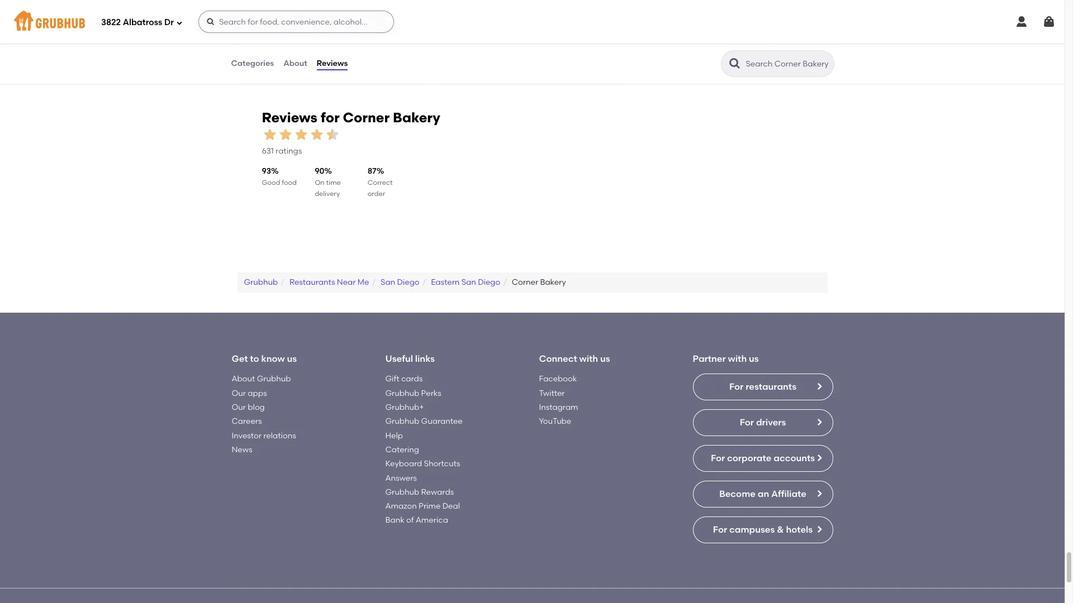 Task type: describe. For each thing, give the bounding box(es) containing it.
know
[[261, 354, 285, 364]]

restaurants
[[290, 278, 335, 287]]

3822
[[101, 17, 121, 27]]

for
[[321, 109, 340, 126]]

25–40 for $2.49
[[247, 39, 266, 46]]

keyboard shortcuts link
[[385, 460, 460, 469]]

good
[[262, 179, 280, 187]]

search icon image
[[728, 57, 742, 70]]

1 horizontal spatial svg image
[[1043, 15, 1056, 29]]

amazon prime deal link
[[385, 502, 460, 512]]

answers link
[[385, 474, 417, 483]]

grubhub inside about grubhub our apps our blog careers investor relations news
[[257, 375, 291, 384]]

1 san from the left
[[381, 278, 395, 287]]

answers
[[385, 474, 417, 483]]

right image for for drivers
[[815, 418, 824, 427]]

about grubhub link
[[232, 375, 291, 384]]

for drivers
[[740, 418, 786, 428]]

eastern
[[431, 278, 460, 287]]

2 our from the top
[[232, 403, 246, 413]]

become an affiliate
[[719, 489, 807, 500]]

right image for for corporate accounts
[[815, 454, 824, 463]]

twitter link
[[539, 389, 565, 398]]

news
[[232, 446, 252, 455]]

rewards
[[421, 488, 454, 497]]

restaurants near me
[[290, 278, 369, 287]]

hotels
[[786, 525, 813, 536]]

delivery for 25–40 min $2.49 delivery
[[265, 48, 290, 56]]

become
[[719, 489, 756, 500]]

min for $2.49
[[268, 39, 280, 46]]

careers
[[232, 417, 262, 427]]

grubhub link
[[244, 278, 278, 287]]

partner
[[693, 354, 726, 364]]

campuses
[[730, 525, 775, 536]]

for for for drivers
[[740, 418, 754, 428]]

drivers
[[756, 418, 786, 428]]

shortcuts
[[424, 460, 460, 469]]

accounts
[[774, 454, 815, 464]]

15–30
[[646, 39, 665, 46]]

with for partner
[[728, 354, 747, 364]]

twitter
[[539, 389, 565, 398]]

links
[[415, 354, 435, 364]]

american
[[263, 24, 295, 32]]

catering
[[385, 446, 419, 455]]

deal
[[443, 502, 460, 512]]

for campuses & hotels link
[[693, 517, 833, 544]]

with for connect
[[579, 354, 598, 364]]

pizza
[[310, 10, 333, 20]]

restaurants
[[746, 382, 797, 393]]

affiliate
[[771, 489, 807, 500]]

albatross
[[123, 17, 162, 27]]

1 horizontal spatial svg image
[[1015, 15, 1029, 29]]

perks
[[421, 389, 441, 398]]

our blog link
[[232, 403, 265, 413]]

america
[[416, 516, 448, 526]]

87
[[368, 167, 377, 176]]

for for for restaurants
[[730, 382, 744, 393]]

for for for corporate accounts
[[711, 454, 725, 464]]

1 diego from the left
[[397, 278, 420, 287]]

instagram
[[539, 403, 578, 413]]

facebook twitter instagram youtube
[[539, 375, 578, 427]]

order
[[368, 190, 385, 198]]

reviews for reviews
[[317, 59, 348, 68]]

3822 albatross dr
[[101, 17, 174, 27]]

grubhub rewards link
[[385, 488, 454, 497]]

ratings for 165 ratings
[[792, 51, 818, 60]]

gift cards link
[[385, 375, 423, 384]]

san diego
[[381, 278, 420, 287]]

main navigation navigation
[[0, 0, 1065, 44]]

on
[[315, 179, 325, 187]]

become an affiliate link
[[693, 482, 833, 508]]

25–40 for $3.49
[[447, 39, 466, 46]]

me
[[358, 278, 369, 287]]

for drivers link
[[693, 410, 833, 437]]

for corporate accounts
[[711, 454, 815, 464]]

an
[[758, 489, 769, 500]]

2 san from the left
[[462, 278, 476, 287]]

reviews for reviews for corner bakery
[[262, 109, 317, 126]]

25–40 min $3.49 delivery
[[447, 39, 490, 56]]

about grubhub our apps our blog careers investor relations news
[[232, 375, 296, 455]]

about button
[[283, 44, 308, 84]]

93 good food
[[262, 167, 297, 187]]

corporate
[[727, 454, 772, 464]]

useful
[[385, 354, 413, 364]]

caesars
[[271, 10, 308, 20]]

93
[[262, 167, 271, 176]]

eastern san diego
[[431, 278, 500, 287]]

1 us from the left
[[287, 354, 297, 364]]

gift cards grubhub perks grubhub+ grubhub guarantee help catering keyboard shortcuts answers grubhub rewards amazon prime deal bank of america
[[385, 375, 463, 526]]

bank of america link
[[385, 516, 448, 526]]

&
[[777, 525, 784, 536]]

90 on time delivery
[[315, 167, 341, 198]]

$1.49
[[646, 48, 661, 56]]



Task type: locate. For each thing, give the bounding box(es) containing it.
right image for become an affiliate
[[815, 490, 824, 499]]

for left drivers at the right
[[740, 418, 754, 428]]

1 vertical spatial reviews
[[262, 109, 317, 126]]

with right partner
[[728, 354, 747, 364]]

careers link
[[232, 417, 262, 427]]

right image inside become an affiliate link
[[815, 490, 824, 499]]

0 horizontal spatial about
[[232, 375, 255, 384]]

0 horizontal spatial ratings
[[276, 147, 302, 156]]

little
[[247, 10, 269, 20]]

Search Corner Bakery search field
[[745, 59, 830, 69]]

2 right image from the top
[[815, 490, 824, 499]]

grubhub down the gift cards link
[[385, 389, 419, 398]]

star icon image
[[374, 38, 383, 47], [383, 38, 392, 47], [392, 38, 401, 47], [401, 38, 410, 47], [410, 38, 419, 47], [410, 38, 419, 47], [574, 38, 583, 47], [583, 38, 592, 47], [592, 38, 600, 47], [600, 38, 609, 47], [609, 38, 618, 47], [609, 38, 618, 47], [773, 38, 782, 47], [782, 38, 791, 47], [791, 38, 800, 47], [800, 38, 809, 47], [809, 38, 818, 47], [809, 38, 818, 47], [262, 127, 278, 142], [278, 127, 293, 142], [293, 127, 309, 142], [309, 127, 325, 142], [325, 127, 340, 142], [325, 127, 340, 142]]

little caesars pizza link
[[247, 9, 419, 22]]

grubhub left restaurants
[[244, 278, 278, 287]]

1 horizontal spatial with
[[728, 354, 747, 364]]

1 vertical spatial right image
[[815, 454, 824, 463]]

facebook
[[539, 375, 577, 384]]

for restaurants
[[730, 382, 797, 393]]

min inside 15–30 min $1.49 delivery
[[666, 39, 678, 46]]

0 horizontal spatial min
[[268, 39, 280, 46]]

1 horizontal spatial ratings
[[792, 51, 818, 60]]

partner with us
[[693, 354, 759, 364]]

2 min from the left
[[468, 39, 480, 46]]

guarantee
[[421, 417, 463, 427]]

min for $3.49
[[468, 39, 480, 46]]

0 horizontal spatial 25–40
[[247, 39, 266, 46]]

1 right image from the top
[[815, 418, 824, 427]]

for left corporate
[[711, 454, 725, 464]]

$3.49
[[447, 48, 463, 56]]

san right me
[[381, 278, 395, 287]]

0 vertical spatial right image
[[815, 418, 824, 427]]

25–40 up $2.49
[[247, 39, 266, 46]]

delivery inside 25–40 min $2.49 delivery
[[265, 48, 290, 56]]

2 horizontal spatial us
[[749, 354, 759, 364]]

of
[[406, 516, 414, 526]]

delivery inside 15–30 min $1.49 delivery
[[663, 48, 688, 56]]

help link
[[385, 431, 403, 441]]

about down 25–40 min $2.49 delivery at the left of the page
[[284, 59, 307, 68]]

categories button
[[231, 44, 275, 84]]

2 vertical spatial right image
[[815, 526, 824, 535]]

grubhub down 'answers' link
[[385, 488, 419, 497]]

87 correct order
[[368, 167, 393, 198]]

right image for for campuses & hotels
[[815, 526, 824, 535]]

diego
[[397, 278, 420, 287], [478, 278, 500, 287]]

us up for restaurants
[[749, 354, 759, 364]]

youtube link
[[539, 417, 571, 427]]

corner
[[343, 109, 390, 126], [512, 278, 538, 287]]

about inside button
[[284, 59, 307, 68]]

2 horizontal spatial min
[[666, 39, 678, 46]]

correct
[[368, 179, 393, 187]]

$2.49
[[247, 48, 263, 56]]

delivery for 25–40 min $3.49 delivery
[[465, 48, 490, 56]]

about for about
[[284, 59, 307, 68]]

amazon
[[385, 502, 417, 512]]

631 ratings
[[262, 147, 302, 156]]

0 vertical spatial ratings
[[792, 51, 818, 60]]

right image right "restaurants"
[[815, 383, 824, 392]]

delivery for 90 on time delivery
[[315, 190, 340, 198]]

delivery right the $1.49
[[663, 48, 688, 56]]

us for connect with us
[[600, 354, 610, 364]]

2 us from the left
[[600, 354, 610, 364]]

2 with from the left
[[728, 354, 747, 364]]

1 vertical spatial our
[[232, 403, 246, 413]]

delivery right $2.49
[[265, 48, 290, 56]]

svg image
[[1015, 15, 1029, 29], [176, 19, 183, 26]]

for
[[730, 382, 744, 393], [740, 418, 754, 428], [711, 454, 725, 464], [713, 525, 727, 536]]

reviews right about button
[[317, 59, 348, 68]]

min inside 25–40 min $2.49 delivery
[[268, 39, 280, 46]]

right image inside for restaurants link
[[815, 383, 824, 392]]

near
[[337, 278, 356, 287]]

165
[[778, 51, 790, 60]]

grubhub perks link
[[385, 389, 441, 398]]

0 vertical spatial our
[[232, 389, 246, 398]]

with right connect
[[579, 354, 598, 364]]

instagram link
[[539, 403, 578, 413]]

grubhub+ link
[[385, 403, 424, 413]]

0 vertical spatial bakery
[[393, 109, 440, 126]]

1 vertical spatial about
[[232, 375, 255, 384]]

categories
[[231, 59, 274, 68]]

min inside 25–40 min $3.49 delivery
[[468, 39, 480, 46]]

2 25–40 from the left
[[447, 39, 466, 46]]

0 horizontal spatial bakery
[[393, 109, 440, 126]]

for left campuses
[[713, 525, 727, 536]]

0 vertical spatial right image
[[815, 383, 824, 392]]

for restaurants link
[[693, 374, 833, 401]]

to
[[250, 354, 259, 364]]

25–40 inside 25–40 min $2.49 delivery
[[247, 39, 266, 46]]

us for partner with us
[[749, 354, 759, 364]]

about inside about grubhub our apps our blog careers investor relations news
[[232, 375, 255, 384]]

our
[[232, 389, 246, 398], [232, 403, 246, 413]]

1 horizontal spatial san
[[462, 278, 476, 287]]

right image
[[815, 418, 824, 427], [815, 454, 824, 463], [815, 526, 824, 535]]

get to know us
[[232, 354, 297, 364]]

diego right eastern at the left of page
[[478, 278, 500, 287]]

get
[[232, 354, 248, 364]]

ratings right the 165
[[792, 51, 818, 60]]

0 vertical spatial about
[[284, 59, 307, 68]]

reviews
[[317, 59, 348, 68], [262, 109, 317, 126]]

15–30 min $1.49 delivery
[[646, 39, 688, 56]]

about up our apps link
[[232, 375, 255, 384]]

san diego link
[[381, 278, 420, 287]]

right image inside "for corporate accounts" link
[[815, 454, 824, 463]]

0 horizontal spatial diego
[[397, 278, 420, 287]]

631
[[262, 147, 274, 156]]

3 min from the left
[[666, 39, 678, 46]]

reviews button
[[316, 44, 348, 84]]

corner bakery link
[[512, 278, 566, 287]]

Search for food, convenience, alcohol... search field
[[198, 11, 394, 33]]

delivery down time
[[315, 190, 340, 198]]

subscription pass image
[[247, 24, 258, 33]]

for for for campuses & hotels
[[713, 525, 727, 536]]

us right the know
[[287, 354, 297, 364]]

apps
[[248, 389, 267, 398]]

dr
[[164, 17, 174, 27]]

little caesars pizza
[[247, 10, 333, 20]]

1 vertical spatial bakery
[[540, 278, 566, 287]]

25–40
[[247, 39, 266, 46], [447, 39, 466, 46]]

keyboard
[[385, 460, 422, 469]]

ratings
[[792, 51, 818, 60], [276, 147, 302, 156]]

grubhub+
[[385, 403, 424, 413]]

2 diego from the left
[[478, 278, 500, 287]]

1 right image from the top
[[815, 383, 824, 392]]

0 horizontal spatial with
[[579, 354, 598, 364]]

1 horizontal spatial corner
[[512, 278, 538, 287]]

delivery inside 25–40 min $3.49 delivery
[[465, 48, 490, 56]]

ratings right '631'
[[276, 147, 302, 156]]

grubhub guarantee link
[[385, 417, 463, 427]]

grubhub down grubhub+ link
[[385, 417, 419, 427]]

1 25–40 from the left
[[247, 39, 266, 46]]

san right eastern at the left of page
[[462, 278, 476, 287]]

1 horizontal spatial 25–40
[[447, 39, 466, 46]]

25–40 min $2.49 delivery
[[247, 39, 290, 56]]

1 horizontal spatial about
[[284, 59, 307, 68]]

gift
[[385, 375, 399, 384]]

our up careers
[[232, 403, 246, 413]]

0 horizontal spatial corner
[[343, 109, 390, 126]]

restaurants near me link
[[290, 278, 369, 287]]

25–40 up $3.49
[[447, 39, 466, 46]]

2 right image from the top
[[815, 454, 824, 463]]

1 vertical spatial right image
[[815, 490, 824, 499]]

for campuses & hotels
[[713, 525, 813, 536]]

reviews up 631 ratings
[[262, 109, 317, 126]]

prime
[[419, 502, 441, 512]]

1 horizontal spatial bakery
[[540, 278, 566, 287]]

1 min from the left
[[268, 39, 280, 46]]

right image inside for campuses & hotels link
[[815, 526, 824, 535]]

1 vertical spatial ratings
[[276, 147, 302, 156]]

reviews for corner bakery
[[262, 109, 440, 126]]

0 vertical spatial reviews
[[317, 59, 348, 68]]

delivery for 15–30 min $1.49 delivery
[[663, 48, 688, 56]]

our apps link
[[232, 389, 267, 398]]

bakery
[[393, 109, 440, 126], [540, 278, 566, 287]]

svg image
[[1043, 15, 1056, 29], [206, 17, 215, 26]]

0 horizontal spatial us
[[287, 354, 297, 364]]

0 horizontal spatial san
[[381, 278, 395, 287]]

0 horizontal spatial svg image
[[206, 17, 215, 26]]

90
[[315, 167, 324, 176]]

about for about grubhub our apps our blog careers investor relations news
[[232, 375, 255, 384]]

connect with us
[[539, 354, 610, 364]]

delivery inside 90 on time delivery
[[315, 190, 340, 198]]

1 vertical spatial corner
[[512, 278, 538, 287]]

for down partner with us
[[730, 382, 744, 393]]

help
[[385, 431, 403, 441]]

1 with from the left
[[579, 354, 598, 364]]

right image
[[815, 383, 824, 392], [815, 490, 824, 499]]

ratings for 631 ratings
[[276, 147, 302, 156]]

bank
[[385, 516, 405, 526]]

diego left eastern at the left of page
[[397, 278, 420, 287]]

eastern san diego link
[[431, 278, 500, 287]]

youtube
[[539, 417, 571, 427]]

25–40 inside 25–40 min $3.49 delivery
[[447, 39, 466, 46]]

1 horizontal spatial us
[[600, 354, 610, 364]]

right image inside for drivers link
[[815, 418, 824, 427]]

3 right image from the top
[[815, 526, 824, 535]]

relations
[[263, 431, 296, 441]]

min for $1.49
[[666, 39, 678, 46]]

3 us from the left
[[749, 354, 759, 364]]

grubhub down the know
[[257, 375, 291, 384]]

food
[[282, 179, 297, 187]]

right image for for restaurants
[[815, 383, 824, 392]]

0 horizontal spatial svg image
[[176, 19, 183, 26]]

investor
[[232, 431, 262, 441]]

us right connect
[[600, 354, 610, 364]]

1 horizontal spatial diego
[[478, 278, 500, 287]]

right image right affiliate
[[815, 490, 824, 499]]

reviews inside button
[[317, 59, 348, 68]]

1 our from the top
[[232, 389, 246, 398]]

1 horizontal spatial min
[[468, 39, 480, 46]]

our up our blog link
[[232, 389, 246, 398]]

with
[[579, 354, 598, 364], [728, 354, 747, 364]]

delivery right $3.49
[[465, 48, 490, 56]]

165 ratings
[[778, 51, 818, 60]]

0 vertical spatial corner
[[343, 109, 390, 126]]

catering link
[[385, 446, 419, 455]]



Task type: vqa. For each thing, say whether or not it's contained in the screenshot.
first the min from the left
yes



